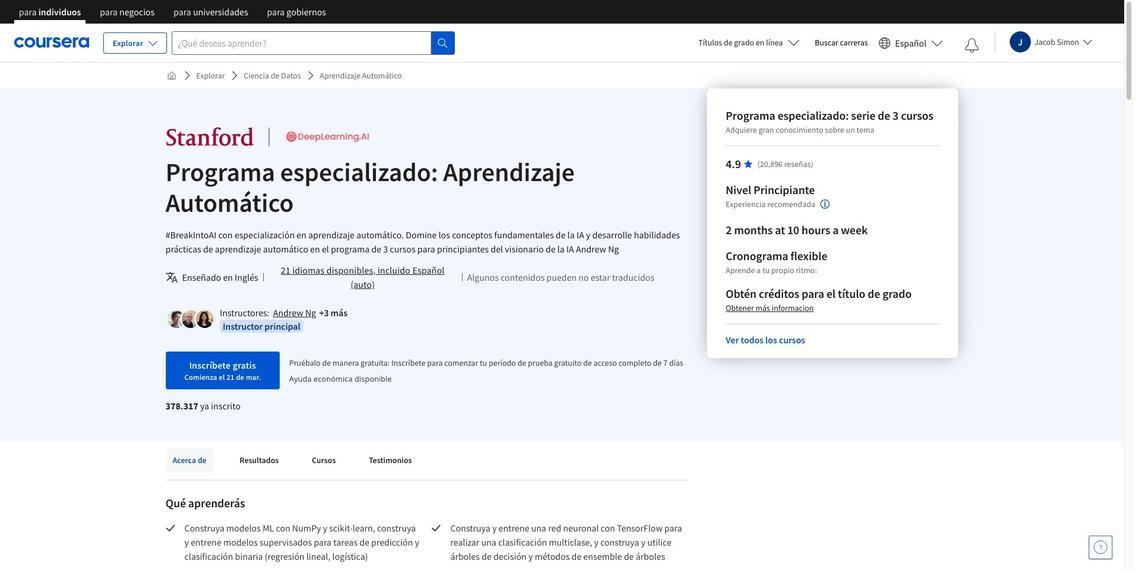 Task type: describe. For each thing, give the bounding box(es) containing it.
stanford university image
[[166, 126, 254, 148]]

centro de ayuda image
[[1094, 541, 1108, 555]]

¿Qué deseas aprender? text field
[[172, 31, 431, 55]]

cartel navigation
[[9, 0, 336, 32]]

más información sobre los créditos para el título de grado element
[[726, 302, 814, 314]]

aarti bagul image
[[196, 311, 213, 328]]

inicio image
[[167, 71, 176, 80]]



Task type: locate. For each thing, give the bounding box(es) containing it.
andrew ng image
[[167, 311, 185, 328]]

geoff ladwig image
[[182, 311, 199, 328]]

coursera image
[[14, 33, 89, 52]]

información sobre los prerrequisitos de nivel de dificultad. image
[[820, 200, 830, 209]]

None search field
[[172, 31, 455, 55]]

deeplearning.ai image
[[284, 126, 372, 148]]



Task type: vqa. For each thing, say whether or not it's contained in the screenshot.
Facilitated
no



